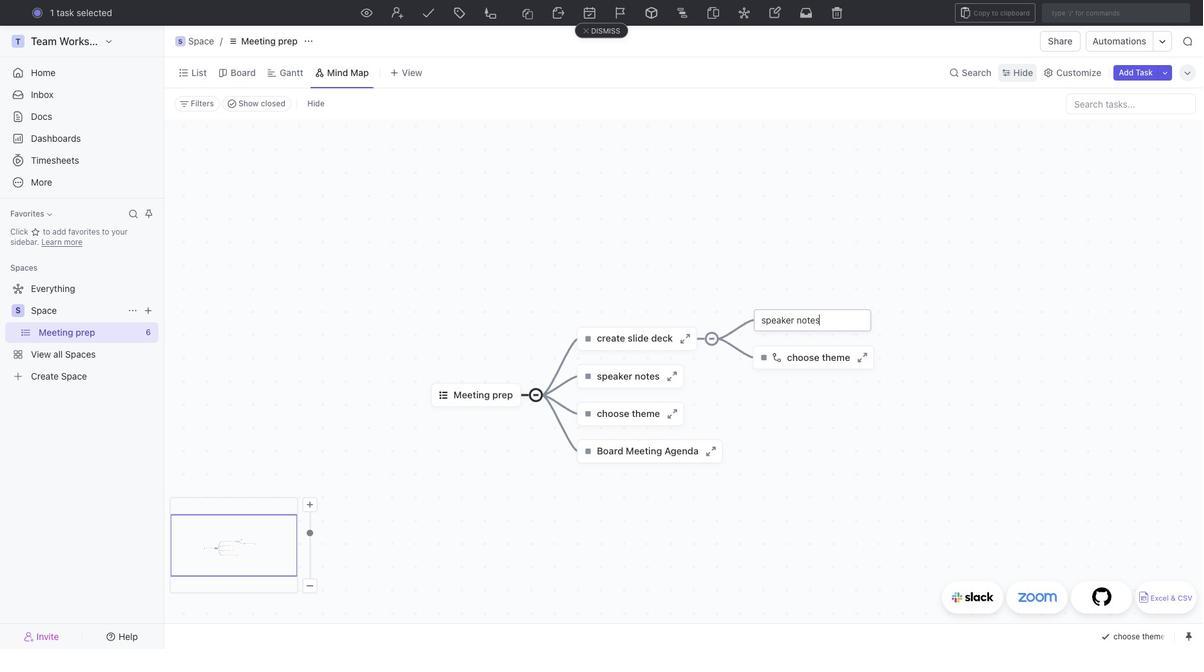 Task type: locate. For each thing, give the bounding box(es) containing it.
tree containing everything
[[5, 278, 159, 387]]

2 vertical spatial space
[[61, 371, 87, 382]]

search button
[[945, 63, 996, 82]]

new button
[[980, 3, 1025, 23]]

s
[[178, 37, 183, 45], [15, 306, 21, 315]]

automations button
[[1087, 32, 1153, 51]]

more button
[[5, 172, 159, 193]]

0 vertical spatial s
[[178, 37, 183, 45]]

to
[[992, 9, 999, 17], [43, 227, 50, 237], [102, 227, 109, 237]]

csv
[[1178, 594, 1193, 602]]

share button
[[1041, 31, 1081, 52]]

0 horizontal spatial s
[[15, 306, 21, 315]]

1 vertical spatial prep
[[76, 327, 95, 338]]

view button
[[385, 57, 493, 88]]

home
[[31, 67, 56, 78]]

learn more link
[[41, 237, 83, 247]]

upgrade
[[932, 7, 969, 18]]

prep up gantt
[[278, 35, 298, 46]]

0 horizontal spatial meeting
[[39, 327, 73, 338]]

view all spaces link
[[5, 344, 156, 365]]

create
[[31, 371, 59, 382]]

spaces
[[10, 263, 38, 273], [65, 349, 96, 360]]

create space
[[31, 371, 87, 382]]

dashboards
[[31, 133, 81, 144]]

to up learn
[[43, 227, 50, 237]]

s left /
[[178, 37, 183, 45]]

1 horizontal spatial spaces
[[65, 349, 96, 360]]

spaces up create space link
[[65, 349, 96, 360]]

None text field
[[755, 310, 871, 331]]

space, , element left /
[[175, 36, 186, 46]]

click
[[10, 227, 30, 237]]

None range field
[[302, 512, 318, 578]]

workspace
[[59, 35, 113, 47]]

1 horizontal spatial to
[[102, 227, 109, 237]]

view button
[[385, 63, 427, 82]]

tree
[[5, 278, 159, 387]]

1 horizontal spatial space
[[61, 371, 87, 382]]

view
[[402, 67, 423, 78], [31, 349, 51, 360]]

0 horizontal spatial hide
[[307, 99, 325, 108]]

copy to clipboard button
[[955, 3, 1036, 23]]

meeting prep link up the view all spaces link
[[39, 322, 141, 343]]

1 horizontal spatial prep
[[278, 35, 298, 46]]

space link
[[31, 300, 122, 321]]

add task
[[1119, 67, 1153, 77]]

&
[[1171, 594, 1176, 602]]

view left all
[[31, 349, 51, 360]]

0 vertical spatial space, , element
[[175, 36, 186, 46]]

learn more
[[41, 237, 83, 247]]

home link
[[5, 63, 159, 83]]

mind
[[327, 67, 348, 78]]

0 horizontal spatial spaces
[[10, 263, 38, 273]]

sidebar.
[[10, 237, 39, 247]]

clipboard
[[1000, 9, 1030, 17]]

1 horizontal spatial meeting prep link
[[225, 34, 301, 49]]

1 vertical spatial space
[[31, 305, 57, 316]]

meeting prep up "gantt" link
[[241, 35, 298, 46]]

0 vertical spatial prep
[[278, 35, 298, 46]]

task
[[1136, 67, 1153, 77]]

copy to clipboard
[[974, 9, 1030, 17]]

space down everything
[[31, 305, 57, 316]]

0 horizontal spatial meeting prep
[[39, 327, 95, 338]]

space for s
[[188, 35, 214, 46]]

show closed
[[238, 99, 286, 108]]

filters button
[[175, 96, 220, 112]]

new
[[998, 7, 1017, 18]]

0 vertical spatial view
[[402, 67, 423, 78]]

prep up the view all spaces link
[[76, 327, 95, 338]]

1 vertical spatial meeting prep
[[39, 327, 95, 338]]

Search tasks... text field
[[1067, 94, 1196, 113]]

customize button
[[1040, 63, 1106, 82]]

timesheets link
[[5, 150, 159, 171]]

s left space link
[[15, 306, 21, 315]]

to left your
[[102, 227, 109, 237]]

2 horizontal spatial to
[[992, 9, 999, 17]]

help button
[[86, 628, 159, 646]]

view for view all spaces
[[31, 349, 51, 360]]

view inside button
[[402, 67, 423, 78]]

type '/' for commands field
[[1043, 3, 1191, 23]]

1 horizontal spatial s
[[178, 37, 183, 45]]

meeting prep link up board
[[225, 34, 301, 49]]

1 vertical spatial hide
[[307, 99, 325, 108]]

list
[[191, 67, 207, 78]]

hide inside hide button
[[307, 99, 325, 108]]

0 horizontal spatial view
[[31, 349, 51, 360]]

inbox
[[31, 89, 54, 100]]

1 vertical spatial spaces
[[65, 349, 96, 360]]

view right map
[[402, 67, 423, 78]]

meeting prep link
[[225, 34, 301, 49], [39, 322, 141, 343]]

space down the view all spaces link
[[61, 371, 87, 382]]

invite
[[36, 631, 59, 642]]

show closed button
[[222, 96, 291, 112]]

s inside "element"
[[15, 306, 21, 315]]

sidebar navigation
[[0, 26, 167, 649]]

prep
[[278, 35, 298, 46], [76, 327, 95, 338]]

to right 'copy'
[[992, 9, 999, 17]]

space, , element
[[175, 36, 186, 46], [12, 304, 24, 317]]

0 vertical spatial hide
[[1014, 67, 1033, 78]]

docs
[[31, 111, 52, 122]]

space for create
[[61, 371, 87, 382]]

1 vertical spatial view
[[31, 349, 51, 360]]

hide
[[1014, 67, 1033, 78], [307, 99, 325, 108]]

favorites
[[10, 209, 44, 219]]

0 horizontal spatial space, , element
[[12, 304, 24, 317]]

1 vertical spatial space, , element
[[12, 304, 24, 317]]

tree inside sidebar navigation
[[5, 278, 159, 387]]

0 vertical spatial space
[[188, 35, 214, 46]]

space, , element left space link
[[12, 304, 24, 317]]

view inside tree
[[31, 349, 51, 360]]

0 vertical spatial spaces
[[10, 263, 38, 273]]

hide right closed
[[307, 99, 325, 108]]

show
[[238, 99, 259, 108]]

hide right 'search'
[[1014, 67, 1033, 78]]

meeting prep up view all spaces
[[39, 327, 95, 338]]

1 horizontal spatial meeting
[[241, 35, 276, 46]]

space left /
[[188, 35, 214, 46]]

meeting up board
[[241, 35, 276, 46]]

favorites
[[68, 227, 100, 237]]

s for s space /
[[178, 37, 183, 45]]

1 task selected
[[50, 7, 112, 18]]

more
[[31, 177, 52, 188]]

1 horizontal spatial hide
[[1014, 67, 1033, 78]]

dismiss
[[591, 26, 620, 35]]

0 horizontal spatial meeting prep link
[[39, 322, 141, 343]]

meeting
[[241, 35, 276, 46], [39, 327, 73, 338]]

customize
[[1057, 67, 1102, 78]]

0 horizontal spatial to
[[43, 227, 50, 237]]

s space /
[[178, 35, 223, 46]]

s inside s space /
[[178, 37, 183, 45]]

list link
[[189, 63, 207, 82]]

search
[[962, 67, 992, 78]]

1 horizontal spatial view
[[402, 67, 423, 78]]

1 horizontal spatial space, , element
[[175, 36, 186, 46]]

to add favorites to your sidebar.
[[10, 227, 128, 247]]

0 horizontal spatial prep
[[76, 327, 95, 338]]

meeting prep
[[241, 35, 298, 46], [39, 327, 95, 338]]

meeting up all
[[39, 327, 73, 338]]

set priority image
[[615, 7, 626, 19]]

2 horizontal spatial space
[[188, 35, 214, 46]]

excel & csv
[[1151, 594, 1193, 602]]

1 vertical spatial s
[[15, 306, 21, 315]]

spaces down sidebar.
[[10, 263, 38, 273]]

1 horizontal spatial meeting prep
[[241, 35, 298, 46]]

search...
[[591, 7, 628, 18]]

mind map link
[[325, 63, 369, 82]]

0 vertical spatial meeting prep link
[[225, 34, 301, 49]]

1 vertical spatial meeting
[[39, 327, 73, 338]]



Task type: vqa. For each thing, say whether or not it's contained in the screenshot.
bed Image
no



Task type: describe. For each thing, give the bounding box(es) containing it.
copy
[[974, 9, 990, 17]]

board link
[[228, 63, 256, 82]]

dashboards link
[[5, 128, 159, 149]]

automations
[[1093, 35, 1147, 46]]

all
[[53, 349, 63, 360]]

t
[[15, 36, 21, 46]]

team workspace, , element
[[12, 35, 24, 48]]

add task button
[[1114, 65, 1158, 80]]

to inside dropdown button
[[992, 9, 999, 17]]

dropdown menu image
[[769, 6, 782, 19]]

your
[[112, 227, 128, 237]]

map
[[351, 67, 369, 78]]

mind map
[[327, 67, 369, 78]]

create space link
[[5, 366, 156, 387]]

docs link
[[5, 106, 159, 127]]

/
[[220, 35, 223, 46]]

excel
[[1151, 594, 1169, 602]]

share
[[1048, 35, 1073, 46]]

invite button
[[5, 628, 78, 646]]

s for s
[[15, 306, 21, 315]]

selected
[[77, 7, 112, 18]]

spaces inside the view all spaces link
[[65, 349, 96, 360]]

learn
[[41, 237, 62, 247]]

team workspace
[[31, 35, 113, 47]]

view for view
[[402, 67, 423, 78]]

favorites button
[[5, 206, 57, 222]]

filters
[[191, 99, 214, 108]]

0 vertical spatial meeting
[[241, 35, 276, 46]]

help
[[119, 631, 138, 642]]

add
[[52, 227, 66, 237]]

hide button
[[302, 96, 330, 112]]

hide button
[[998, 63, 1037, 82]]

more
[[64, 237, 83, 247]]

excel & csv link
[[1136, 581, 1197, 614]]

task
[[57, 7, 74, 18]]

help button
[[86, 628, 159, 646]]

0 horizontal spatial space
[[31, 305, 57, 316]]

meeting inside tree
[[39, 327, 73, 338]]

space, , element inside tree
[[12, 304, 24, 317]]

gantt link
[[277, 63, 303, 82]]

gantt
[[280, 67, 303, 78]]

everything
[[31, 283, 75, 294]]

board
[[231, 67, 256, 78]]

1 vertical spatial meeting prep link
[[39, 322, 141, 343]]

⌘k
[[738, 7, 752, 18]]

upgrade link
[[914, 4, 975, 22]]

add
[[1119, 67, 1134, 77]]

timesheets
[[31, 155, 79, 166]]

hide inside hide dropdown button
[[1014, 67, 1033, 78]]

1
[[50, 7, 54, 18]]

everything link
[[5, 278, 156, 299]]

0 vertical spatial meeting prep
[[241, 35, 298, 46]]

closed
[[261, 99, 286, 108]]

6
[[146, 327, 151, 337]]

invite user image
[[24, 631, 34, 642]]

meeting prep inside tree
[[39, 327, 95, 338]]

inbox link
[[5, 84, 159, 105]]

view all spaces
[[31, 349, 96, 360]]

team
[[31, 35, 57, 47]]

prep inside sidebar navigation
[[76, 327, 95, 338]]



